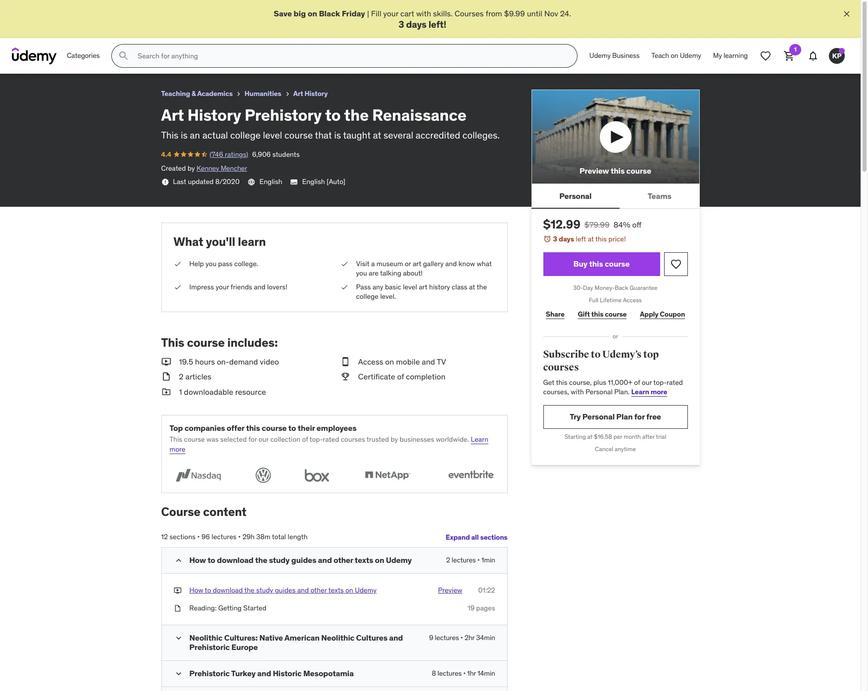 Task type: locate. For each thing, give the bounding box(es) containing it.
art for art history prehistory to the renaissance this is an actual college level course that is taught at several accredited colleges.
[[161, 105, 184, 125]]

1 vertical spatial how
[[189, 586, 203, 595]]

1 horizontal spatial or
[[613, 333, 618, 340]]

0 vertical spatial prehistoric
[[189, 643, 230, 653]]

tv
[[437, 357, 446, 367]]

history
[[429, 283, 450, 292]]

neolithic cultures: native american neolithic cultures and prehistoric europe
[[189, 633, 403, 653]]

neolithic down reading:
[[189, 633, 223, 643]]

1 vertical spatial college
[[356, 292, 379, 301]]

volkswagen image
[[253, 467, 274, 485]]

art for art history prehistory to the renaissance
[[8, 4, 20, 14]]

is right that
[[334, 129, 341, 141]]

to up reading:
[[205, 586, 211, 595]]

0 vertical spatial 3
[[399, 19, 404, 30]]

to up categories
[[91, 4, 99, 14]]

0 vertical spatial with
[[416, 8, 431, 18]]

learn more link down employees
[[170, 435, 489, 454]]

by
[[188, 164, 195, 173], [391, 435, 398, 444]]

history up udemy image on the top of the page
[[21, 4, 49, 14]]

0 horizontal spatial with
[[416, 8, 431, 18]]

english for english [auto]
[[302, 177, 325, 186]]

this course was selected for our collection of top-rated courses trusted by businesses worldwide.
[[170, 435, 469, 444]]

my
[[713, 51, 722, 60]]

at inside starting at $16.58 per month after trial cancel anytime
[[588, 433, 593, 441]]

preview down "2 lectures • 1min"
[[438, 586, 463, 595]]

what you'll learn
[[174, 234, 266, 249]]

2 xsmall image from the top
[[174, 586, 181, 596]]

0 horizontal spatial for
[[249, 435, 257, 444]]

submit search image
[[118, 50, 130, 62]]

0 horizontal spatial prehistory
[[50, 4, 89, 14]]

2hr
[[465, 634, 475, 643]]

• left 29h 38m
[[238, 533, 241, 542]]

small image for 2
[[161, 371, 171, 383]]

1 horizontal spatial english
[[302, 177, 325, 186]]

college up ratings)
[[230, 129, 261, 141]]

0 vertical spatial courses
[[543, 362, 579, 374]]

1 horizontal spatial top-
[[654, 378, 667, 387]]

left
[[576, 235, 586, 244]]

the inside button
[[244, 586, 255, 595]]

how to download the study guides and other texts on udemy up started
[[189, 586, 377, 595]]

0 vertical spatial prehistory
[[50, 4, 89, 14]]

apply
[[640, 310, 659, 319]]

2 down 19.5
[[179, 372, 184, 382]]

by right trusted
[[391, 435, 398, 444]]

download up the "reading: getting started"
[[213, 586, 243, 595]]

or up udemy's at the bottom
[[613, 333, 618, 340]]

1 horizontal spatial texts
[[355, 556, 373, 566]]

2 horizontal spatial history
[[305, 89, 328, 98]]

how to download the study guides and other texts on udemy down "length"
[[189, 556, 412, 566]]

0 horizontal spatial access
[[358, 357, 384, 367]]

college inside pass any basic level art history class at the college level.
[[356, 292, 379, 301]]

1 vertical spatial you
[[356, 269, 367, 278]]

2 vertical spatial this
[[170, 435, 182, 444]]

get
[[543, 378, 555, 387]]

1 vertical spatial courses
[[341, 435, 365, 444]]

0 horizontal spatial sections
[[170, 533, 196, 542]]

small image
[[161, 371, 171, 383], [340, 371, 350, 383], [174, 634, 183, 644]]

(746 ratings)
[[210, 150, 248, 159]]

1 horizontal spatial our
[[642, 378, 652, 387]]

2 how from the top
[[189, 586, 203, 595]]

plan.
[[615, 388, 630, 397]]

1 how from the top
[[189, 556, 206, 566]]

2 horizontal spatial art
[[293, 89, 303, 98]]

course up students
[[285, 129, 313, 141]]

art history link
[[293, 88, 328, 100]]

2 vertical spatial art
[[161, 105, 184, 125]]

0 horizontal spatial 2
[[179, 372, 184, 382]]

0 vertical spatial our
[[642, 378, 652, 387]]

this for gift
[[592, 310, 604, 319]]

1 for 1 downloadable resource
[[179, 387, 182, 397]]

personal down the plus
[[586, 388, 613, 397]]

1 horizontal spatial college
[[356, 292, 379, 301]]

art for art history
[[293, 89, 303, 98]]

free
[[647, 412, 661, 422]]

1hr
[[467, 669, 476, 678]]

3 down cart
[[399, 19, 404, 30]]

created
[[161, 164, 186, 173]]

top- down their
[[310, 435, 323, 444]]

my learning link
[[707, 44, 754, 68]]

1 horizontal spatial prehistory
[[245, 105, 322, 125]]

2 horizontal spatial small image
[[340, 371, 350, 383]]

study inside button
[[256, 586, 273, 595]]

1 vertical spatial art
[[419, 283, 428, 292]]

how
[[189, 556, 206, 566], [189, 586, 203, 595]]

1 horizontal spatial preview
[[580, 166, 609, 176]]

xsmall image left pass
[[340, 283, 348, 292]]

1 vertical spatial prehistory
[[245, 105, 322, 125]]

this down top
[[170, 435, 182, 444]]

0 vertical spatial your
[[383, 8, 399, 18]]

1 horizontal spatial learn
[[632, 388, 650, 397]]

and inside neolithic cultures: native american neolithic cultures and prehistoric europe
[[389, 633, 403, 643]]

this
[[161, 129, 179, 141], [161, 335, 184, 351], [170, 435, 182, 444]]

xsmall image left "art history" link
[[283, 90, 291, 98]]

with right cart
[[416, 8, 431, 18]]

1 link
[[778, 44, 802, 68]]

0 horizontal spatial other
[[311, 586, 327, 595]]

udemy inside teach on udemy link
[[680, 51, 702, 60]]

1 english from the left
[[260, 177, 282, 186]]

1 vertical spatial top-
[[310, 435, 323, 444]]

buy this course button
[[543, 253, 660, 276]]

selected
[[220, 435, 247, 444]]

1 horizontal spatial renaissance
[[372, 105, 467, 125]]

• for how to download the study guides and other texts on udemy
[[478, 556, 480, 565]]

1min
[[482, 556, 495, 565]]

1 vertical spatial with
[[571, 388, 584, 397]]

1 vertical spatial more
[[170, 445, 186, 454]]

to up that
[[325, 105, 341, 125]]

actual
[[202, 129, 228, 141]]

personal inside get this course, plus 11,000+ of our top-rated courses, with personal plan.
[[586, 388, 613, 397]]

history for art history prehistory to the renaissance this is an actual college level course that is taught at several accredited colleges.
[[188, 105, 241, 125]]

class
[[452, 283, 468, 292]]

with inside get this course, plus 11,000+ of our top-rated courses, with personal plan.
[[571, 388, 584, 397]]

humanities link
[[245, 88, 282, 100]]

1 horizontal spatial sections
[[480, 533, 508, 542]]

art for history
[[419, 283, 428, 292]]

this up 4.4
[[161, 129, 179, 141]]

1 horizontal spatial your
[[383, 8, 399, 18]]

wishlist image
[[760, 50, 772, 62], [670, 258, 682, 270]]

this inside get this course, plus 11,000+ of our top-rated courses, with personal plan.
[[556, 378, 568, 387]]

0 vertical spatial download
[[217, 556, 254, 566]]

0 vertical spatial learn
[[632, 388, 650, 397]]

content
[[203, 505, 247, 520]]

1 vertical spatial preview
[[438, 586, 463, 595]]

this right offer
[[246, 423, 260, 433]]

pass
[[218, 259, 233, 268]]

courses down employees
[[341, 435, 365, 444]]

course
[[285, 129, 313, 141], [627, 166, 652, 176], [605, 259, 630, 269], [605, 310, 627, 319], [187, 335, 225, 351], [262, 423, 287, 433], [184, 435, 205, 444]]

1 vertical spatial personal
[[586, 388, 613, 397]]

xsmall image for preview
[[174, 586, 181, 596]]

1 horizontal spatial rated
[[667, 378, 683, 387]]

of right the 11,000+
[[634, 378, 640, 387]]

udemy inside how to download the study guides and other texts on udemy button
[[355, 586, 377, 595]]

small image for access
[[340, 356, 350, 367]]

0 vertical spatial 2
[[179, 372, 184, 382]]

2 horizontal spatial of
[[634, 378, 640, 387]]

prehistoric
[[189, 643, 230, 653], [189, 669, 230, 679]]

1 vertical spatial this
[[161, 335, 184, 351]]

personal
[[560, 191, 592, 201], [586, 388, 613, 397], [583, 412, 615, 422]]

2 english from the left
[[302, 177, 325, 186]]

1 vertical spatial how to download the study guides and other texts on udemy
[[189, 586, 377, 595]]

this right the gift
[[592, 310, 604, 319]]

teaching
[[161, 89, 190, 98]]

0 horizontal spatial more
[[170, 445, 186, 454]]

course up teams
[[627, 166, 652, 176]]

the inside pass any basic level art history class at the college level.
[[477, 283, 487, 292]]

by left kenney
[[188, 164, 195, 173]]

at left $16.58
[[588, 433, 593, 441]]

xsmall image left visit on the top left of page
[[340, 259, 348, 269]]

this for preview
[[611, 166, 625, 176]]

level down the about!
[[403, 283, 417, 292]]

and inside button
[[297, 586, 309, 595]]

is left 'an'
[[181, 129, 188, 141]]

0 horizontal spatial neolithic
[[189, 633, 223, 643]]

1 vertical spatial texts
[[329, 586, 344, 595]]

any
[[373, 283, 384, 292]]

1 vertical spatial 2
[[446, 556, 450, 565]]

xsmall image left help
[[174, 259, 181, 269]]

art inside art history prehistory to the renaissance this is an actual college level course that is taught at several accredited colleges.
[[161, 105, 184, 125]]

lectures right 8
[[438, 669, 462, 678]]

study up started
[[256, 586, 273, 595]]

1 horizontal spatial neolithic
[[321, 633, 355, 643]]

1 xsmall image from the top
[[174, 283, 181, 292]]

how down 96
[[189, 556, 206, 566]]

1 horizontal spatial courses
[[543, 362, 579, 374]]

level up the 6,906 students
[[263, 129, 282, 141]]

udemy inside udemy business link
[[590, 51, 611, 60]]

4.4
[[161, 150, 171, 159]]

pass any basic level art history class at the college level.
[[356, 283, 487, 301]]

categories
[[67, 51, 100, 60]]

this right 'buy'
[[589, 259, 603, 269]]

• left 1min
[[478, 556, 480, 565]]

• left 1hr
[[463, 669, 466, 678]]

small image for certificate
[[340, 371, 350, 383]]

udemy business link
[[584, 44, 646, 68]]

worldwide.
[[436, 435, 469, 444]]

on inside teach on udemy link
[[671, 51, 679, 60]]

tab list containing personal
[[532, 184, 700, 209]]

teams button
[[620, 184, 700, 208]]

your
[[383, 8, 399, 18], [216, 283, 229, 292]]

prehistoric left europe
[[189, 643, 230, 653]]

preview up "personal" button on the right
[[580, 166, 609, 176]]

xsmall image
[[235, 90, 243, 98], [283, 90, 291, 98], [161, 178, 169, 186], [174, 259, 181, 269], [340, 259, 348, 269], [340, 283, 348, 292]]

• left 96
[[197, 533, 200, 542]]

our inside get this course, plus 11,000+ of our top-rated courses, with personal plan.
[[642, 378, 652, 387]]

1 vertical spatial for
[[249, 435, 257, 444]]

reading:
[[189, 604, 217, 613]]

1 vertical spatial study
[[256, 586, 273, 595]]

more
[[651, 388, 668, 397], [170, 445, 186, 454]]

prehistory up categories
[[50, 4, 89, 14]]

with inside save big on black friday | fill your cart with skills. courses from $9.99 until nov 24. 3 days left!
[[416, 8, 431, 18]]

2 vertical spatial xsmall image
[[174, 604, 181, 614]]

learn more link up the free
[[632, 388, 668, 397]]

personal inside button
[[560, 191, 592, 201]]

our right the 11,000+
[[642, 378, 652, 387]]

our down top companies offer this course to their employees
[[259, 435, 269, 444]]

art
[[8, 4, 20, 14], [293, 89, 303, 98], [161, 105, 184, 125]]

prehistoric left turkey
[[189, 669, 230, 679]]

top
[[644, 349, 659, 361]]

learn for subscribe to udemy's top courses
[[632, 388, 650, 397]]

1 horizontal spatial wishlist image
[[760, 50, 772, 62]]

prehistoric inside neolithic cultures: native american neolithic cultures and prehistoric europe
[[189, 643, 230, 653]]

art up the about!
[[413, 259, 422, 268]]

this
[[611, 166, 625, 176], [596, 235, 607, 244], [589, 259, 603, 269], [592, 310, 604, 319], [556, 378, 568, 387], [246, 423, 260, 433]]

0 horizontal spatial learn
[[471, 435, 489, 444]]

lectures for how to download the study guides and other texts on udemy
[[452, 556, 476, 565]]

at inside pass any basic level art history class at the college level.
[[469, 283, 475, 292]]

what
[[477, 259, 492, 268]]

downloadable
[[184, 387, 233, 397]]

your left friends at top left
[[216, 283, 229, 292]]

more down top
[[170, 445, 186, 454]]

english right course language image
[[260, 177, 282, 186]]

starting
[[565, 433, 586, 441]]

xsmall image for help you pass college.
[[174, 259, 181, 269]]

of inside get this course, plus 11,000+ of our top-rated courses, with personal plan.
[[634, 378, 640, 387]]

renaissance up submit search image
[[115, 4, 163, 14]]

3 xsmall image from the top
[[174, 604, 181, 614]]

at right class
[[469, 283, 475, 292]]

0 vertical spatial 1
[[794, 46, 797, 53]]

0 horizontal spatial wishlist image
[[670, 258, 682, 270]]

1 horizontal spatial 1
[[794, 46, 797, 53]]

1 vertical spatial renaissance
[[372, 105, 467, 125]]

tab list
[[532, 184, 700, 209]]

off
[[633, 220, 642, 230]]

0 vertical spatial more
[[651, 388, 668, 397]]

30-
[[574, 284, 583, 292]]

1 horizontal spatial history
[[188, 105, 241, 125]]

8
[[432, 669, 436, 678]]

0 vertical spatial top-
[[654, 378, 667, 387]]

college down pass
[[356, 292, 379, 301]]

0 horizontal spatial texts
[[329, 586, 344, 595]]

art inside visit a museum or art gallery and know what you are talking about!
[[413, 259, 422, 268]]

to inside how to download the study guides and other texts on udemy button
[[205, 586, 211, 595]]

• for prehistoric turkey and historic mesopotamia
[[463, 669, 466, 678]]

until
[[527, 8, 543, 18]]

at right taught
[[373, 129, 381, 141]]

1 vertical spatial other
[[311, 586, 327, 595]]

0 vertical spatial texts
[[355, 556, 373, 566]]

2 down 'expand'
[[446, 556, 450, 565]]

1 horizontal spatial 2
[[446, 556, 450, 565]]

english for english
[[260, 177, 282, 186]]

lectures down 'expand'
[[452, 556, 476, 565]]

try
[[570, 412, 581, 422]]

this up teams button
[[611, 166, 625, 176]]

0 vertical spatial or
[[405, 259, 411, 268]]

you have alerts image
[[839, 48, 845, 54]]

0 vertical spatial for
[[635, 412, 645, 422]]

trial
[[656, 433, 667, 441]]

employees
[[317, 423, 357, 433]]

learn more for subscribe to udemy's top courses
[[632, 388, 668, 397]]

personal up $16.58
[[583, 412, 615, 422]]

how up reading:
[[189, 586, 203, 595]]

completion
[[406, 372, 446, 382]]

1 vertical spatial wishlist image
[[670, 258, 682, 270]]

0 horizontal spatial your
[[216, 283, 229, 292]]

course up 'hours'
[[187, 335, 225, 351]]

on inside how to download the study guides and other texts on udemy button
[[346, 586, 353, 595]]

the inside art history prehistory to the renaissance this is an actual college level course that is taught at several accredited colleges.
[[344, 105, 369, 125]]

0 vertical spatial days
[[406, 19, 427, 30]]

1 horizontal spatial art
[[161, 105, 184, 125]]

2 vertical spatial history
[[188, 105, 241, 125]]

this inside art history prehistory to the renaissance this is an actual college level course that is taught at several accredited colleges.
[[161, 129, 179, 141]]

more for top companies offer this course to their employees
[[170, 445, 186, 454]]

friends
[[231, 283, 252, 292]]

1 horizontal spatial more
[[651, 388, 668, 397]]

19 pages
[[468, 604, 495, 613]]

• left 2hr
[[461, 634, 463, 643]]

this for this course includes:
[[161, 335, 184, 351]]

this for this course was selected for our collection of top-rated courses trusted by businesses worldwide.
[[170, 435, 182, 444]]

our
[[642, 378, 652, 387], [259, 435, 269, 444]]

12
[[161, 533, 168, 542]]

0 vertical spatial art
[[8, 4, 20, 14]]

box image
[[300, 467, 333, 485]]

0 vertical spatial how to download the study guides and other texts on udemy
[[189, 556, 412, 566]]

1 vertical spatial learn more link
[[170, 435, 489, 454]]

0 vertical spatial access
[[623, 297, 642, 304]]

try personal plan for free
[[570, 412, 661, 422]]

this up 19.5
[[161, 335, 184, 351]]

more for subscribe to udemy's top courses
[[651, 388, 668, 397]]

was
[[207, 435, 219, 444]]

9 lectures • 2hr 34min
[[429, 634, 495, 643]]

1 vertical spatial art
[[293, 89, 303, 98]]

0 vertical spatial learn more link
[[632, 388, 668, 397]]

you down visit on the top left of page
[[356, 269, 367, 278]]

0 horizontal spatial rated
[[323, 435, 339, 444]]

udemy's
[[603, 349, 642, 361]]

renaissance up accredited
[[372, 105, 467, 125]]

learn right plan. on the bottom right of the page
[[632, 388, 650, 397]]

renaissance inside art history prehistory to the renaissance this is an actual college level course that is taught at several accredited colleges.
[[372, 105, 467, 125]]

small image
[[161, 356, 171, 367], [340, 356, 350, 367], [161, 386, 171, 398], [174, 556, 183, 566], [174, 669, 183, 679]]

more up the free
[[651, 388, 668, 397]]

preview for preview this course
[[580, 166, 609, 176]]

0 horizontal spatial college
[[230, 129, 261, 141]]

fill
[[371, 8, 382, 18]]

sections right all
[[480, 533, 508, 542]]

close image
[[842, 9, 852, 19]]

for down top companies offer this course to their employees
[[249, 435, 257, 444]]

1 horizontal spatial with
[[571, 388, 584, 397]]

1 prehistoric from the top
[[189, 643, 230, 653]]

art inside pass any basic level art history class at the college level.
[[419, 283, 428, 292]]

course up collection
[[262, 423, 287, 433]]

0 vertical spatial art
[[413, 259, 422, 268]]

anytime
[[615, 445, 636, 453]]

cancel
[[595, 445, 614, 453]]

rated inside get this course, plus 11,000+ of our top-rated courses, with personal plan.
[[667, 378, 683, 387]]

prehistory down humanities link
[[245, 105, 322, 125]]

course down lifetime
[[605, 310, 627, 319]]

top- down top
[[654, 378, 667, 387]]

of down access on mobile and tv
[[397, 372, 404, 382]]

0 vertical spatial learn more
[[632, 388, 668, 397]]

course,
[[569, 378, 592, 387]]

certificate of completion
[[358, 372, 446, 382]]

to up collection
[[288, 423, 296, 433]]

xsmall image
[[174, 283, 181, 292], [174, 586, 181, 596], [174, 604, 181, 614]]

2 sections from the left
[[480, 533, 508, 542]]

guides inside button
[[275, 586, 296, 595]]

lectures right 9 at bottom
[[435, 634, 459, 643]]

on inside save big on black friday | fill your cart with skills. courses from $9.99 until nov 24. 3 days left!
[[308, 8, 317, 18]]

kp link
[[825, 44, 849, 68]]

download inside button
[[213, 586, 243, 595]]

this up courses,
[[556, 378, 568, 387]]

you left pass on the top of the page
[[206, 259, 217, 268]]

history for art history
[[305, 89, 328, 98]]

art for gallery
[[413, 259, 422, 268]]

english
[[260, 177, 282, 186], [302, 177, 325, 186]]

1 vertical spatial access
[[358, 357, 384, 367]]

with down course,
[[571, 388, 584, 397]]

gift this course link
[[575, 305, 630, 325]]

art left history
[[419, 283, 428, 292]]

collection
[[270, 435, 301, 444]]

apply coupon button
[[638, 305, 688, 325]]

demand
[[229, 357, 258, 367]]

prehistory inside art history prehistory to the renaissance this is an actual college level course that is taught at several accredited colleges.
[[245, 105, 322, 125]]

1 vertical spatial download
[[213, 586, 243, 595]]

learn right worldwide.
[[471, 435, 489, 444]]

history up actual
[[188, 105, 241, 125]]

courses down subscribe
[[543, 362, 579, 374]]

learn more link
[[632, 388, 668, 397], [170, 435, 489, 454]]

3 inside save big on black friday | fill your cart with skills. courses from $9.99 until nov 24. 3 days left!
[[399, 19, 404, 30]]

0 vertical spatial renaissance
[[115, 4, 163, 14]]

preview inside the preview this course button
[[580, 166, 609, 176]]

1 down the 2 articles
[[179, 387, 182, 397]]

11,000+
[[608, 378, 633, 387]]

[auto]
[[327, 177, 346, 186]]

impress your friends and lovers!
[[189, 283, 288, 292]]

sections right '12'
[[170, 533, 196, 542]]

history inside art history prehistory to the renaissance this is an actual college level course that is taught at several accredited colleges.
[[188, 105, 241, 125]]

level inside art history prehistory to the renaissance this is an actual college level course that is taught at several accredited colleges.
[[263, 129, 282, 141]]

access down back
[[623, 297, 642, 304]]

learn more
[[632, 388, 668, 397], [170, 435, 489, 454]]

neolithic left cultures
[[321, 633, 355, 643]]

days down cart
[[406, 19, 427, 30]]

0 horizontal spatial courses
[[341, 435, 365, 444]]

1 horizontal spatial level
[[403, 283, 417, 292]]

1 vertical spatial 1
[[179, 387, 182, 397]]

colleges.
[[463, 129, 500, 141]]

academics
[[197, 89, 233, 98]]

3 right alarm icon
[[553, 235, 558, 244]]

of down their
[[302, 435, 308, 444]]



Task type: vqa. For each thing, say whether or not it's contained in the screenshot.
my learning link
yes



Task type: describe. For each thing, give the bounding box(es) containing it.
about!
[[403, 269, 423, 278]]

help
[[189, 259, 204, 268]]

2 for 2 lectures • 1min
[[446, 556, 450, 565]]

or inside visit a museum or art gallery and know what you are talking about!
[[405, 259, 411, 268]]

1 vertical spatial rated
[[323, 435, 339, 444]]

texts inside button
[[329, 586, 344, 595]]

for inside try personal plan for free link
[[635, 412, 645, 422]]

a
[[371, 259, 375, 268]]

$12.99 $79.99 84% off
[[543, 217, 642, 232]]

help you pass college.
[[189, 259, 258, 268]]

expand all sections button
[[446, 528, 508, 548]]

0 vertical spatial wishlist image
[[760, 50, 772, 62]]

days inside save big on black friday | fill your cart with skills. courses from $9.99 until nov 24. 3 days left!
[[406, 19, 427, 30]]

1 vertical spatial our
[[259, 435, 269, 444]]

top companies offer this course to their employees
[[170, 423, 357, 433]]

this for buy
[[589, 259, 603, 269]]

1 neolithic from the left
[[189, 633, 223, 643]]

1 downloadable resource
[[179, 387, 266, 397]]

ratings)
[[225, 150, 248, 159]]

save
[[274, 8, 292, 18]]

$9.99
[[504, 8, 525, 18]]

how inside button
[[189, 586, 203, 595]]

other inside how to download the study guides and other texts on udemy button
[[311, 586, 327, 595]]

your inside save big on black friday | fill your cart with skills. courses from $9.99 until nov 24. 3 days left!
[[383, 8, 399, 18]]

visit a museum or art gallery and know what you are talking about!
[[356, 259, 492, 278]]

this for get
[[556, 378, 568, 387]]

• for neolithic cultures: native american neolithic cultures and prehistoric europe
[[461, 634, 463, 643]]

personal button
[[532, 184, 620, 208]]

share
[[546, 310, 565, 319]]

mobile
[[396, 357, 420, 367]]

cart
[[401, 8, 414, 18]]

total
[[272, 533, 286, 542]]

1 horizontal spatial of
[[397, 372, 404, 382]]

1 is from the left
[[181, 129, 188, 141]]

19.5
[[179, 357, 193, 367]]

small image for 19.5
[[161, 356, 171, 367]]

preview this course
[[580, 166, 652, 176]]

learn more link for top companies offer this course to their employees
[[170, 435, 489, 454]]

alarm image
[[543, 235, 551, 243]]

eventbrite image
[[442, 467, 499, 485]]

art history prehistory to the renaissance
[[8, 4, 163, 14]]

1 horizontal spatial small image
[[174, 634, 183, 644]]

to down 96
[[208, 556, 215, 566]]

course down companies
[[184, 435, 205, 444]]

learning
[[724, 51, 748, 60]]

native
[[259, 633, 283, 643]]

students
[[273, 150, 300, 159]]

renaissance for art history prehistory to the renaissance
[[115, 4, 163, 14]]

course language image
[[248, 178, 256, 186]]

hours
[[195, 357, 215, 367]]

nasdaq image
[[170, 467, 227, 485]]

trusted
[[367, 435, 389, 444]]

level inside pass any basic level art history class at the college level.
[[403, 283, 417, 292]]

per
[[614, 433, 623, 441]]

0 horizontal spatial top-
[[310, 435, 323, 444]]

course inside art history prehistory to the renaissance this is an actual college level course that is taught at several accredited colleges.
[[285, 129, 313, 141]]

2 for 2 articles
[[179, 372, 184, 382]]

sections inside dropdown button
[[480, 533, 508, 542]]

9
[[429, 634, 433, 643]]

courses inside subscribe to udemy's top courses
[[543, 362, 579, 374]]

xsmall image for visit a museum or art gallery and know what you are talking about!
[[340, 259, 348, 269]]

0 vertical spatial study
[[269, 556, 290, 566]]

created by kenney mencher
[[161, 164, 247, 173]]

xsmall image for last updated 8/2020
[[161, 178, 169, 186]]

on-
[[217, 357, 229, 367]]

0 horizontal spatial you
[[206, 259, 217, 268]]

you inside visit a museum or art gallery and know what you are talking about!
[[356, 269, 367, 278]]

plus
[[594, 378, 607, 387]]

xsmall image for 19 pages
[[174, 604, 181, 614]]

2 is from the left
[[334, 129, 341, 141]]

this down $79.99
[[596, 235, 607, 244]]

to inside art history prehistory to the renaissance this is an actual college level course that is taught at several accredited colleges.
[[325, 105, 341, 125]]

english [auto]
[[302, 177, 346, 186]]

netapp image
[[359, 467, 416, 485]]

museum
[[377, 259, 403, 268]]

back
[[615, 284, 629, 292]]

1 sections from the left
[[170, 533, 196, 542]]

access on mobile and tv
[[358, 357, 446, 367]]

teams
[[648, 191, 672, 201]]

lectures right 96
[[212, 533, 237, 542]]

1 vertical spatial 3
[[553, 235, 558, 244]]

college inside art history prehistory to the renaissance this is an actual college level course that is taught at several accredited colleges.
[[230, 129, 261, 141]]

kenney mencher link
[[197, 164, 247, 173]]

are
[[369, 269, 379, 278]]

learn more for top companies offer this course to their employees
[[170, 435, 489, 454]]

preview for preview
[[438, 586, 463, 595]]

lectures for neolithic cultures: native american neolithic cultures and prehistoric europe
[[435, 634, 459, 643]]

this course includes:
[[161, 335, 278, 351]]

udemy image
[[12, 48, 57, 64]]

mencher
[[221, 164, 247, 173]]

to inside subscribe to udemy's top courses
[[591, 349, 601, 361]]

2 prehistoric from the top
[[189, 669, 230, 679]]

2 how to download the study guides and other texts on udemy from the top
[[189, 586, 377, 595]]

0 vertical spatial other
[[334, 556, 353, 566]]

19
[[468, 604, 475, 613]]

accredited
[[416, 129, 461, 141]]

all
[[471, 533, 479, 542]]

1 horizontal spatial days
[[559, 235, 574, 244]]

small image for 1
[[161, 386, 171, 398]]

price!
[[609, 235, 626, 244]]

12 sections • 96 lectures • 29h 38m total length
[[161, 533, 308, 542]]

xsmall image right academics
[[235, 90, 243, 98]]

$79.99
[[585, 220, 610, 230]]

0 horizontal spatial of
[[302, 435, 308, 444]]

you'll
[[206, 234, 235, 249]]

day
[[583, 284, 594, 292]]

1 for 1
[[794, 46, 797, 53]]

pass
[[356, 283, 371, 292]]

3 days left at this price!
[[553, 235, 626, 244]]

prehistory for art history prehistory to the renaissance
[[50, 4, 89, 14]]

cultures
[[356, 633, 388, 643]]

at right left
[[588, 235, 594, 244]]

taught
[[343, 129, 371, 141]]

lectures for prehistoric turkey and historic mesopotamia
[[438, 669, 462, 678]]

at inside art history prehistory to the renaissance this is an actual college level course that is taught at several accredited colleges.
[[373, 129, 381, 141]]

that
[[315, 129, 332, 141]]

buy
[[574, 259, 588, 269]]

lifetime
[[600, 297, 622, 304]]

xsmall image for pass any basic level art history class at the college level.
[[340, 283, 348, 292]]

last updated 8/2020
[[173, 177, 240, 186]]

learn for top companies offer this course to their employees
[[471, 435, 489, 444]]

know
[[459, 259, 475, 268]]

and inside visit a museum or art gallery and know what you are talking about!
[[446, 259, 457, 268]]

big
[[294, 8, 306, 18]]

course up back
[[605, 259, 630, 269]]

buy this course
[[574, 259, 630, 269]]

&
[[192, 89, 196, 98]]

renaissance for art history prehistory to the renaissance this is an actual college level course that is taught at several accredited colleges.
[[372, 105, 467, 125]]

teach on udemy
[[652, 51, 702, 60]]

Search for anything text field
[[136, 48, 565, 64]]

prehistory for art history prehistory to the renaissance this is an actual college level course that is taught at several accredited colleges.
[[245, 105, 322, 125]]

prehistoric turkey and historic mesopotamia
[[189, 669, 354, 679]]

access inside '30-day money-back guarantee full lifetime access'
[[623, 297, 642, 304]]

full
[[589, 297, 599, 304]]

left!
[[429, 19, 447, 30]]

an
[[190, 129, 200, 141]]

30-day money-back guarantee full lifetime access
[[574, 284, 658, 304]]

expand all sections
[[446, 533, 508, 542]]

top- inside get this course, plus 11,000+ of our top-rated courses, with personal plan.
[[654, 378, 667, 387]]

1 how to download the study guides and other texts on udemy from the top
[[189, 556, 412, 566]]

share button
[[543, 305, 568, 325]]

started
[[243, 604, 267, 613]]

humanities
[[245, 89, 282, 98]]

2 neolithic from the left
[[321, 633, 355, 643]]

closed captions image
[[290, 178, 298, 186]]

visit
[[356, 259, 370, 268]]

last
[[173, 177, 186, 186]]

1 vertical spatial by
[[391, 435, 398, 444]]

what
[[174, 234, 203, 249]]

2 lectures • 1min
[[446, 556, 495, 565]]

2 vertical spatial personal
[[583, 412, 615, 422]]

shopping cart with 1 item image
[[784, 50, 796, 62]]

length
[[288, 533, 308, 542]]

art history
[[293, 89, 328, 98]]

0 vertical spatial guides
[[291, 556, 317, 566]]

0 vertical spatial by
[[188, 164, 195, 173]]

american
[[285, 633, 320, 643]]

24.
[[560, 8, 571, 18]]

subscribe to udemy's top courses
[[543, 349, 659, 374]]

history for art history prehistory to the renaissance
[[21, 4, 49, 14]]

expand
[[446, 533, 470, 542]]

84%
[[614, 220, 631, 230]]

notifications image
[[808, 50, 819, 62]]

learn more link for subscribe to udemy's top courses
[[632, 388, 668, 397]]

1 vertical spatial or
[[613, 333, 618, 340]]

after
[[643, 433, 655, 441]]

impress
[[189, 283, 214, 292]]



